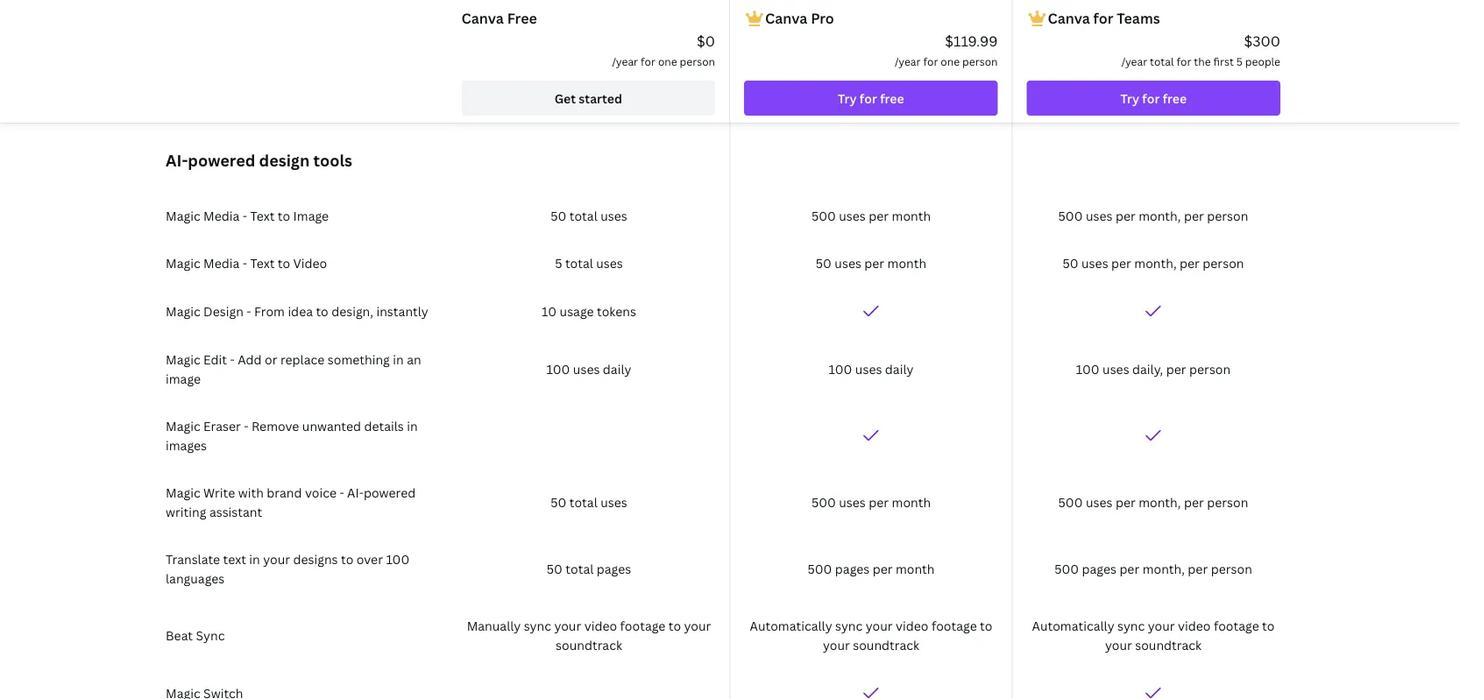 Task type: vqa. For each thing, say whether or not it's contained in the screenshot.


Task type: locate. For each thing, give the bounding box(es) containing it.
1 horizontal spatial free
[[1163, 90, 1187, 107]]

one up the 'get started' button
[[658, 54, 678, 68]]

50 total uses up 50 total pages
[[551, 494, 628, 511]]

3 footage from the left
[[1214, 618, 1260, 634]]

sync down the 500 pages per month
[[836, 618, 863, 634]]

replace
[[281, 351, 325, 368]]

1 horizontal spatial sync
[[836, 618, 863, 634]]

5 magic from the top
[[166, 418, 201, 435]]

0 vertical spatial 50 total uses
[[551, 207, 628, 224]]

magic for magic media - text to image
[[166, 207, 201, 224]]

free for $300
[[1163, 90, 1187, 107]]

month for translate text in your designs to over 100 languages
[[896, 561, 935, 577]]

for inside $119.99 /year for one person
[[924, 54, 939, 68]]

0 horizontal spatial one
[[658, 54, 678, 68]]

- up magic media - text to video
[[243, 207, 247, 224]]

with
[[238, 484, 264, 501]]

500 uses per month, per person up 50 uses per month, per person
[[1059, 207, 1249, 224]]

try for free for canva pro
[[838, 90, 905, 107]]

- inside magic edit - add or replace something in an image
[[230, 351, 235, 368]]

2 footage from the left
[[932, 618, 977, 634]]

/year inside $300 /year total for the first 5 people
[[1122, 54, 1148, 68]]

1 canva from the left
[[462, 9, 504, 28]]

languages
[[166, 570, 225, 587]]

total for translate text in your designs to over 100 languages
[[566, 561, 594, 577]]

magic inside magic write with brand voice - ai-powered writing assistant
[[166, 484, 201, 501]]

/year
[[613, 54, 638, 68], [895, 54, 921, 68], [1122, 54, 1148, 68]]

2 sync from the left
[[836, 618, 863, 634]]

video down the 500 pages per month, per person
[[1179, 618, 1211, 634]]

0 horizontal spatial canva
[[462, 9, 504, 28]]

in
[[393, 351, 404, 368], [407, 418, 418, 435], [249, 551, 260, 568]]

1 vertical spatial 500 uses per month
[[812, 494, 931, 511]]

500 uses per month up the 500 pages per month
[[812, 494, 931, 511]]

one for $0
[[658, 54, 678, 68]]

500 uses per month up 50 uses per month
[[812, 207, 931, 224]]

one down $119.99
[[941, 54, 960, 68]]

1 magic from the top
[[166, 207, 201, 224]]

or
[[265, 351, 278, 368]]

1 soundtrack from the left
[[556, 637, 623, 654]]

video down 50 total pages
[[585, 618, 617, 634]]

1 vertical spatial ai-
[[347, 484, 364, 501]]

magic up writing
[[166, 484, 201, 501]]

- right eraser
[[244, 418, 249, 435]]

manually sync your video footage to your soundtrack
[[467, 618, 711, 654]]

50 for translate text in your designs to over 100 languages
[[547, 561, 563, 577]]

0 horizontal spatial in
[[249, 551, 260, 568]]

in right text
[[249, 551, 260, 568]]

/year for $300
[[1122, 54, 1148, 68]]

1 vertical spatial in
[[407, 418, 418, 435]]

1 media from the top
[[204, 207, 240, 224]]

total left the at the right of page
[[1151, 54, 1175, 68]]

3 pages from the left
[[1083, 561, 1117, 577]]

one inside $0 /year for one person
[[658, 54, 678, 68]]

one
[[658, 54, 678, 68], [941, 54, 960, 68]]

image
[[293, 207, 329, 224]]

video
[[585, 618, 617, 634], [896, 618, 929, 634], [1179, 618, 1211, 634]]

try for free button
[[745, 81, 998, 116], [1027, 81, 1281, 116]]

for inside $300 /year total for the first 5 people
[[1177, 54, 1192, 68]]

total for magic media - text to video
[[565, 255, 594, 271]]

soundtrack
[[556, 637, 623, 654], [853, 637, 920, 654], [1136, 637, 1202, 654]]

powered
[[188, 150, 255, 171], [364, 484, 416, 501]]

idea
[[288, 303, 313, 320]]

footage
[[620, 618, 666, 634], [932, 618, 977, 634], [1214, 618, 1260, 634]]

1 horizontal spatial try for free button
[[1027, 81, 1281, 116]]

in inside translate text in your designs to over 100 languages
[[249, 551, 260, 568]]

- left the from
[[247, 303, 251, 320]]

1 horizontal spatial pages
[[836, 561, 870, 577]]

in inside magic edit - add or replace something in an image
[[393, 351, 404, 368]]

1 horizontal spatial footage
[[932, 618, 977, 634]]

2 horizontal spatial /year
[[1122, 54, 1148, 68]]

0 horizontal spatial try for free button
[[745, 81, 998, 116]]

magic media - text to image
[[166, 207, 329, 224]]

4 magic from the top
[[166, 351, 201, 368]]

1 horizontal spatial daily
[[886, 361, 914, 378]]

month, for magic write with brand voice - ai-powered writing assistant
[[1139, 494, 1182, 511]]

pages
[[597, 561, 632, 577], [836, 561, 870, 577], [1083, 561, 1117, 577]]

100 uses daily
[[547, 361, 632, 378], [829, 361, 914, 378]]

1 one from the left
[[658, 54, 678, 68]]

total up 5 total uses
[[570, 207, 598, 224]]

0 horizontal spatial powered
[[188, 150, 255, 171]]

0 horizontal spatial free
[[881, 90, 905, 107]]

2 media from the top
[[204, 255, 240, 271]]

0 vertical spatial 500 uses per month, per person
[[1059, 207, 1249, 224]]

- right voice at left bottom
[[340, 484, 344, 501]]

500
[[812, 207, 836, 224], [1059, 207, 1083, 224], [812, 494, 836, 511], [1059, 494, 1083, 511], [808, 561, 833, 577], [1055, 561, 1080, 577]]

1 50 total uses from the top
[[551, 207, 628, 224]]

automatically sync your video footage to your soundtrack down the 500 pages per month, per person
[[1033, 618, 1275, 654]]

2 try for free from the left
[[1121, 90, 1187, 107]]

2 pages from the left
[[836, 561, 870, 577]]

- down magic media - text to image
[[243, 255, 247, 271]]

1 vertical spatial 50 total uses
[[551, 494, 628, 511]]

/year for $119.99
[[895, 54, 921, 68]]

2 try for free button from the left
[[1027, 81, 1281, 116]]

- right edit
[[230, 351, 235, 368]]

ai-
[[166, 150, 188, 171], [347, 484, 364, 501]]

2 500 uses per month from the top
[[812, 494, 931, 511]]

5
[[1237, 54, 1243, 68], [555, 255, 562, 271]]

1 pages from the left
[[597, 561, 632, 577]]

text left image
[[250, 207, 275, 224]]

ai-powered design tools
[[166, 150, 353, 171]]

month, for magic media - text to image
[[1139, 207, 1182, 224]]

1 sync from the left
[[524, 618, 552, 634]]

100
[[547, 361, 570, 378], [829, 361, 853, 378], [1077, 361, 1100, 378], [386, 551, 410, 568]]

sync down the 500 pages per month, per person
[[1118, 618, 1146, 634]]

one inside $119.99 /year for one person
[[941, 54, 960, 68]]

magic inside magic eraser - remove unwanted details in images
[[166, 418, 201, 435]]

2 canva from the left
[[766, 9, 808, 28]]

50 total uses for magic media - text to image
[[551, 207, 628, 224]]

person inside $0 /year for one person
[[680, 54, 716, 68]]

500 uses per month, per person
[[1059, 207, 1249, 224], [1059, 494, 1249, 511]]

$0
[[697, 32, 716, 50]]

$300 /year total for the first 5 people
[[1122, 32, 1281, 68]]

pages for 500 pages per month
[[836, 561, 870, 577]]

sync
[[524, 618, 552, 634], [836, 618, 863, 634], [1118, 618, 1146, 634]]

2 50 total uses from the top
[[551, 494, 628, 511]]

1 video from the left
[[585, 618, 617, 634]]

month, for magic media - text to video
[[1135, 255, 1177, 271]]

sync right manually
[[524, 618, 552, 634]]

canva for canva pro
[[766, 9, 808, 28]]

month for magic media - text to video
[[888, 255, 927, 271]]

2 automatically sync your video footage to your soundtrack from the left
[[1033, 618, 1275, 654]]

magic for magic edit - add or replace something in an image
[[166, 351, 201, 368]]

1 horizontal spatial canva
[[766, 9, 808, 28]]

1 500 uses per month from the top
[[812, 207, 931, 224]]

magic for magic write with brand voice - ai-powered writing assistant
[[166, 484, 201, 501]]

50 total uses up 5 total uses
[[551, 207, 628, 224]]

1 horizontal spatial 5
[[1237, 54, 1243, 68]]

3 soundtrack from the left
[[1136, 637, 1202, 654]]

0 vertical spatial 500 uses per month
[[812, 207, 931, 224]]

powered up magic media - text to image
[[188, 150, 255, 171]]

1 horizontal spatial powered
[[364, 484, 416, 501]]

2 horizontal spatial canva
[[1048, 9, 1091, 28]]

for inside $0 /year for one person
[[641, 54, 656, 68]]

5 right "first"
[[1237, 54, 1243, 68]]

free
[[881, 90, 905, 107], [1163, 90, 1187, 107]]

0 horizontal spatial try for free
[[838, 90, 905, 107]]

1 daily from the left
[[603, 361, 632, 378]]

1 vertical spatial 500 uses per month, per person
[[1059, 494, 1249, 511]]

1 horizontal spatial 100 uses daily
[[829, 361, 914, 378]]

2 magic from the top
[[166, 255, 201, 271]]

magic up 'images'
[[166, 418, 201, 435]]

person
[[680, 54, 716, 68], [963, 54, 998, 68], [1208, 207, 1249, 224], [1203, 255, 1245, 271], [1190, 361, 1231, 378], [1208, 494, 1249, 511], [1212, 561, 1253, 577]]

free for $119.99
[[881, 90, 905, 107]]

2 horizontal spatial video
[[1179, 618, 1211, 634]]

in right details
[[407, 418, 418, 435]]

0 horizontal spatial automatically
[[750, 618, 833, 634]]

2 horizontal spatial soundtrack
[[1136, 637, 1202, 654]]

2 try from the left
[[1121, 90, 1140, 107]]

0 horizontal spatial 100 uses daily
[[547, 361, 632, 378]]

0 horizontal spatial footage
[[620, 618, 666, 634]]

image
[[166, 370, 201, 387]]

1 /year from the left
[[613, 54, 638, 68]]

soundtrack down the 500 pages per month, per person
[[1136, 637, 1202, 654]]

over
[[357, 551, 383, 568]]

to inside translate text in your designs to over 100 languages
[[341, 551, 354, 568]]

canva left teams
[[1048, 9, 1091, 28]]

total up 50 total pages
[[570, 494, 598, 511]]

design
[[204, 303, 244, 320]]

magic inside magic edit - add or replace something in an image
[[166, 351, 201, 368]]

500 uses per month, per person up the 500 pages per month, per person
[[1059, 494, 1249, 511]]

0 horizontal spatial /year
[[613, 54, 638, 68]]

0 horizontal spatial ai-
[[166, 150, 188, 171]]

1 text from the top
[[250, 207, 275, 224]]

free
[[507, 9, 537, 28]]

1 horizontal spatial try for free
[[1121, 90, 1187, 107]]

try for for
[[1121, 90, 1140, 107]]

1 horizontal spatial ai-
[[347, 484, 364, 501]]

try
[[838, 90, 857, 107], [1121, 90, 1140, 107]]

month for magic write with brand voice - ai-powered writing assistant
[[892, 494, 931, 511]]

2 text from the top
[[250, 255, 275, 271]]

magic left the design
[[166, 303, 201, 320]]

6 magic from the top
[[166, 484, 201, 501]]

2 horizontal spatial sync
[[1118, 618, 1146, 634]]

$119.99
[[945, 32, 998, 50]]

1 horizontal spatial one
[[941, 54, 960, 68]]

translate text in your designs to over 100 languages
[[166, 551, 410, 587]]

1 footage from the left
[[620, 618, 666, 634]]

daily,
[[1133, 361, 1164, 378]]

500 pages per month, per person
[[1055, 561, 1253, 577]]

usage
[[560, 303, 594, 320]]

-
[[243, 207, 247, 224], [243, 255, 247, 271], [247, 303, 251, 320], [230, 351, 235, 368], [244, 418, 249, 435], [340, 484, 344, 501]]

50 total uses
[[551, 207, 628, 224], [551, 494, 628, 511]]

500 uses per month for magic media - text to image
[[812, 207, 931, 224]]

video down the 500 pages per month
[[896, 618, 929, 634]]

2 horizontal spatial footage
[[1214, 618, 1260, 634]]

instantly
[[377, 303, 429, 320]]

1 try for free from the left
[[838, 90, 905, 107]]

magic for magic media - text to video
[[166, 255, 201, 271]]

2 /year from the left
[[895, 54, 921, 68]]

text left the video at the top of page
[[250, 255, 275, 271]]

1 vertical spatial powered
[[364, 484, 416, 501]]

text for video
[[250, 255, 275, 271]]

to
[[278, 207, 290, 224], [278, 255, 290, 271], [316, 303, 329, 320], [341, 551, 354, 568], [669, 618, 681, 634], [980, 618, 993, 634], [1263, 618, 1275, 634]]

canva for canva for teams
[[1048, 9, 1091, 28]]

automatically sync your video footage to your soundtrack
[[750, 618, 993, 654], [1033, 618, 1275, 654]]

100 inside translate text in your designs to over 100 languages
[[386, 551, 410, 568]]

500 uses per month
[[812, 207, 931, 224], [812, 494, 931, 511]]

50
[[551, 207, 567, 224], [816, 255, 832, 271], [1063, 255, 1079, 271], [551, 494, 567, 511], [547, 561, 563, 577]]

500 uses per month, per person for magic write with brand voice - ai-powered writing assistant
[[1059, 494, 1249, 511]]

3 /year from the left
[[1122, 54, 1148, 68]]

1 horizontal spatial in
[[393, 351, 404, 368]]

5 up 10
[[555, 255, 562, 271]]

canva left pro
[[766, 9, 808, 28]]

1 vertical spatial text
[[250, 255, 275, 271]]

uses
[[601, 207, 628, 224], [839, 207, 866, 224], [1086, 207, 1113, 224], [597, 255, 623, 271], [835, 255, 862, 271], [1082, 255, 1109, 271], [573, 361, 600, 378], [856, 361, 883, 378], [1103, 361, 1130, 378], [601, 494, 628, 511], [839, 494, 866, 511], [1086, 494, 1113, 511]]

1 try from the left
[[838, 90, 857, 107]]

powered down details
[[364, 484, 416, 501]]

automatically sync your video footage to your soundtrack down the 500 pages per month
[[750, 618, 993, 654]]

0 horizontal spatial daily
[[603, 361, 632, 378]]

1 horizontal spatial automatically
[[1033, 618, 1115, 634]]

magic up magic media - text to video
[[166, 207, 201, 224]]

from
[[254, 303, 285, 320]]

per
[[869, 207, 889, 224], [1116, 207, 1136, 224], [1185, 207, 1205, 224], [865, 255, 885, 271], [1112, 255, 1132, 271], [1180, 255, 1200, 271], [1167, 361, 1187, 378], [869, 494, 889, 511], [1116, 494, 1136, 511], [1185, 494, 1205, 511], [873, 561, 893, 577], [1120, 561, 1140, 577], [1189, 561, 1209, 577]]

writing
[[166, 504, 206, 520]]

2 vertical spatial in
[[249, 551, 260, 568]]

automatically
[[750, 618, 833, 634], [1033, 618, 1115, 634]]

1 horizontal spatial /year
[[895, 54, 921, 68]]

try for free button for canva for teams
[[1027, 81, 1281, 116]]

magic up image
[[166, 351, 201, 368]]

2 free from the left
[[1163, 90, 1187, 107]]

- inside magic eraser - remove unwanted details in images
[[244, 418, 249, 435]]

1 vertical spatial media
[[204, 255, 240, 271]]

eraser
[[204, 418, 241, 435]]

0 vertical spatial in
[[393, 351, 404, 368]]

magic down magic media - text to image
[[166, 255, 201, 271]]

1 horizontal spatial video
[[896, 618, 929, 634]]

manually
[[467, 618, 521, 634]]

0 horizontal spatial video
[[585, 618, 617, 634]]

1 free from the left
[[881, 90, 905, 107]]

0 horizontal spatial sync
[[524, 618, 552, 634]]

0 vertical spatial text
[[250, 207, 275, 224]]

soundtrack down the 500 pages per month
[[853, 637, 920, 654]]

0 horizontal spatial soundtrack
[[556, 637, 623, 654]]

images
[[166, 437, 207, 454]]

person inside $119.99 /year for one person
[[963, 54, 998, 68]]

month,
[[1139, 207, 1182, 224], [1135, 255, 1177, 271], [1139, 494, 1182, 511], [1143, 561, 1186, 577]]

total
[[1151, 54, 1175, 68], [570, 207, 598, 224], [565, 255, 594, 271], [570, 494, 598, 511], [566, 561, 594, 577]]

1 horizontal spatial soundtrack
[[853, 637, 920, 654]]

3 magic from the top
[[166, 303, 201, 320]]

free down $300 /year total for the first 5 people
[[1163, 90, 1187, 107]]

2 horizontal spatial pages
[[1083, 561, 1117, 577]]

in left an
[[393, 351, 404, 368]]

0 vertical spatial 5
[[1237, 54, 1243, 68]]

your
[[263, 551, 290, 568], [555, 618, 582, 634], [684, 618, 711, 634], [866, 618, 893, 634], [1149, 618, 1176, 634], [823, 637, 850, 654], [1106, 637, 1133, 654]]

media up magic media - text to video
[[204, 207, 240, 224]]

total inside $300 /year total for the first 5 people
[[1151, 54, 1175, 68]]

media up the design
[[204, 255, 240, 271]]

1 horizontal spatial try
[[1121, 90, 1140, 107]]

remove
[[252, 418, 299, 435]]

/year inside $0 /year for one person
[[613, 54, 638, 68]]

soundtrack down 50 total pages
[[556, 637, 623, 654]]

free down $119.99 /year for one person
[[881, 90, 905, 107]]

magic
[[166, 207, 201, 224], [166, 255, 201, 271], [166, 303, 201, 320], [166, 351, 201, 368], [166, 418, 201, 435], [166, 484, 201, 501]]

0 horizontal spatial try
[[838, 90, 857, 107]]

/year inside $119.99 /year for one person
[[895, 54, 921, 68]]

0 horizontal spatial automatically sync your video footage to your soundtrack
[[750, 618, 993, 654]]

try for free
[[838, 90, 905, 107], [1121, 90, 1187, 107]]

1 500 uses per month, per person from the top
[[1059, 207, 1249, 224]]

canva left 'free' in the left top of the page
[[462, 9, 504, 28]]

daily
[[603, 361, 632, 378], [886, 361, 914, 378]]

total up usage
[[565, 255, 594, 271]]

2 one from the left
[[941, 54, 960, 68]]

- for to
[[247, 303, 251, 320]]

$0 /year for one person
[[613, 32, 716, 68]]

3 canva from the left
[[1048, 9, 1091, 28]]

magic media - text to video
[[166, 255, 327, 271]]

2 horizontal spatial in
[[407, 418, 418, 435]]

total up manually sync your video footage to your soundtrack
[[566, 561, 594, 577]]

canva
[[462, 9, 504, 28], [766, 9, 808, 28], [1048, 9, 1091, 28]]

2 soundtrack from the left
[[853, 637, 920, 654]]

month
[[892, 207, 931, 224], [888, 255, 927, 271], [892, 494, 931, 511], [896, 561, 935, 577]]

2 500 uses per month, per person from the top
[[1059, 494, 1249, 511]]

month, for translate text in your designs to over 100 languages
[[1143, 561, 1186, 577]]

1 try for free button from the left
[[745, 81, 998, 116]]

0 horizontal spatial pages
[[597, 561, 632, 577]]

1 vertical spatial 5
[[555, 255, 562, 271]]

0 vertical spatial media
[[204, 207, 240, 224]]

1 automatically sync your video footage to your soundtrack from the left
[[750, 618, 993, 654]]

text
[[250, 207, 275, 224], [250, 255, 275, 271]]

in inside magic eraser - remove unwanted details in images
[[407, 418, 418, 435]]

1 horizontal spatial automatically sync your video footage to your soundtrack
[[1033, 618, 1275, 654]]



Task type: describe. For each thing, give the bounding box(es) containing it.
total for magic media - text to image
[[570, 207, 598, 224]]

2 100 uses daily from the left
[[829, 361, 914, 378]]

canva pro
[[766, 9, 835, 28]]

try for free button for canva pro
[[745, 81, 998, 116]]

- for image
[[243, 207, 247, 224]]

one for $119.99
[[941, 54, 960, 68]]

- for details
[[244, 418, 249, 435]]

50 total uses for magic write with brand voice - ai-powered writing assistant
[[551, 494, 628, 511]]

design,
[[332, 303, 374, 320]]

sync
[[196, 627, 225, 644]]

first
[[1214, 54, 1235, 68]]

2 video from the left
[[896, 618, 929, 634]]

details
[[364, 418, 404, 435]]

1 automatically from the left
[[750, 618, 833, 634]]

5 total uses
[[555, 255, 623, 271]]

0 vertical spatial ai-
[[166, 150, 188, 171]]

brand
[[267, 484, 302, 501]]

500 uses per month, per person for magic media - text to image
[[1059, 207, 1249, 224]]

- for video
[[243, 255, 247, 271]]

3 video from the left
[[1179, 618, 1211, 634]]

get started
[[555, 90, 623, 107]]

total for magic write with brand voice - ai-powered writing assistant
[[570, 494, 598, 511]]

edit
[[204, 351, 227, 368]]

sync inside manually sync your video footage to your soundtrack
[[524, 618, 552, 634]]

something
[[328, 351, 390, 368]]

magic for magic design - from idea to design, instantly
[[166, 303, 201, 320]]

magic design - from idea to design, instantly
[[166, 303, 429, 320]]

2 daily from the left
[[886, 361, 914, 378]]

video inside manually sync your video footage to your soundtrack
[[585, 618, 617, 634]]

$119.99 /year for one person
[[895, 32, 998, 68]]

get
[[555, 90, 576, 107]]

magic eraser - remove unwanted details in images
[[166, 418, 418, 454]]

magic for magic eraser - remove unwanted details in images
[[166, 418, 201, 435]]

500 uses per month for magic write with brand voice - ai-powered writing assistant
[[812, 494, 931, 511]]

media for magic media - text to video
[[204, 255, 240, 271]]

500 pages per month
[[808, 561, 935, 577]]

started
[[579, 90, 623, 107]]

0 vertical spatial powered
[[188, 150, 255, 171]]

powered inside magic write with brand voice - ai-powered writing assistant
[[364, 484, 416, 501]]

2 automatically from the left
[[1033, 618, 1115, 634]]

50 for magic write with brand voice - ai-powered writing assistant
[[551, 494, 567, 511]]

beat
[[166, 627, 193, 644]]

/year for $0
[[613, 54, 638, 68]]

1 100 uses daily from the left
[[547, 361, 632, 378]]

50 uses per month
[[816, 255, 927, 271]]

media for magic media - text to image
[[204, 207, 240, 224]]

50 uses per month, per person
[[1063, 255, 1245, 271]]

magic write with brand voice - ai-powered writing assistant
[[166, 484, 416, 520]]

- for replace
[[230, 351, 235, 368]]

canva for canva free
[[462, 9, 504, 28]]

people
[[1246, 54, 1281, 68]]

assistant
[[209, 504, 262, 520]]

pages for 500 pages per month, per person
[[1083, 561, 1117, 577]]

an
[[407, 351, 421, 368]]

soundtrack inside manually sync your video footage to your soundtrack
[[556, 637, 623, 654]]

5 inside $300 /year total for the first 5 people
[[1237, 54, 1243, 68]]

beat sync
[[166, 627, 225, 644]]

video
[[293, 255, 327, 271]]

pro
[[811, 9, 835, 28]]

your inside translate text in your designs to over 100 languages
[[263, 551, 290, 568]]

the
[[1195, 54, 1211, 68]]

$300
[[1245, 32, 1281, 50]]

tokens
[[597, 303, 637, 320]]

0 horizontal spatial 5
[[555, 255, 562, 271]]

footage inside manually sync your video footage to your soundtrack
[[620, 618, 666, 634]]

- inside magic write with brand voice - ai-powered writing assistant
[[340, 484, 344, 501]]

canva free
[[462, 9, 537, 28]]

unwanted
[[302, 418, 361, 435]]

try for pro
[[838, 90, 857, 107]]

teams
[[1117, 9, 1161, 28]]

canva for teams
[[1048, 9, 1161, 28]]

ai- inside magic write with brand voice - ai-powered writing assistant
[[347, 484, 364, 501]]

month for magic media - text to image
[[892, 207, 931, 224]]

write
[[204, 484, 235, 501]]

to inside manually sync your video footage to your soundtrack
[[669, 618, 681, 634]]

voice
[[305, 484, 337, 501]]

tools
[[314, 150, 353, 171]]

10
[[542, 303, 557, 320]]

10 usage tokens
[[542, 303, 637, 320]]

text for image
[[250, 207, 275, 224]]

add
[[238, 351, 262, 368]]

try for free for canva for teams
[[1121, 90, 1187, 107]]

designs
[[293, 551, 338, 568]]

magic edit - add or replace something in an image
[[166, 351, 421, 387]]

50 total pages
[[547, 561, 632, 577]]

text
[[223, 551, 246, 568]]

translate
[[166, 551, 220, 568]]

get started button
[[462, 81, 716, 116]]

50 for magic media - text to image
[[551, 207, 567, 224]]

design
[[259, 150, 310, 171]]

100 uses daily, per person
[[1077, 361, 1231, 378]]

3 sync from the left
[[1118, 618, 1146, 634]]



